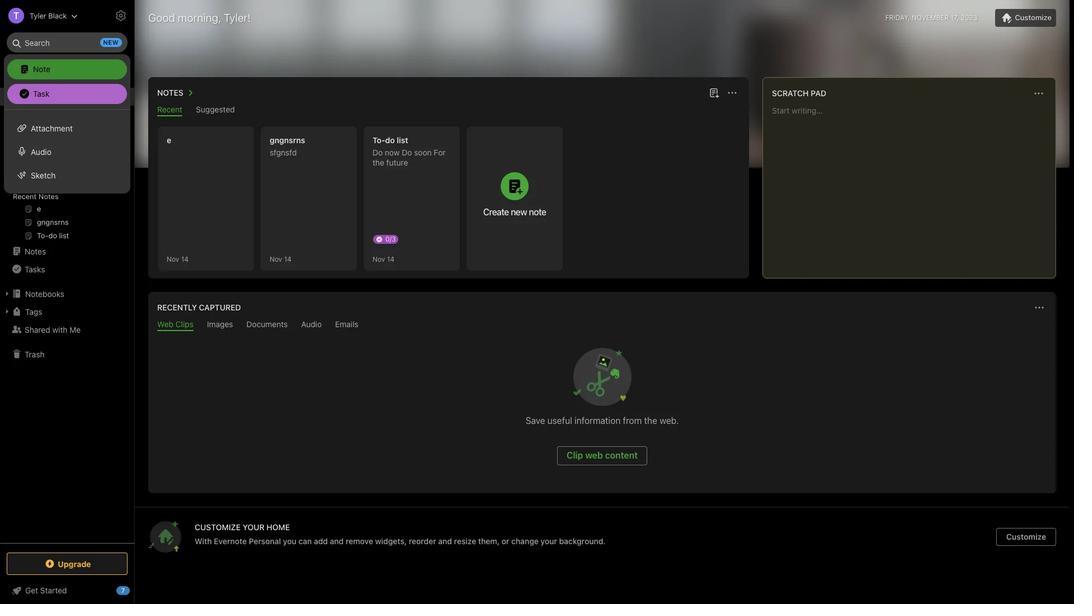 Task type: describe. For each thing, give the bounding box(es) containing it.
0 vertical spatial customize button
[[995, 9, 1056, 27]]

1 nov 14 from the left
[[270, 255, 291, 263]]

recently captured button
[[155, 301, 241, 314]]

create new note
[[483, 207, 546, 217]]

shared
[[25, 325, 50, 334]]

suggested tab
[[196, 105, 235, 116]]

tyler
[[30, 11, 46, 20]]

future
[[386, 158, 408, 167]]

you
[[283, 537, 296, 546]]

Account field
[[0, 4, 78, 27]]

to-do list do now do soon for the future
[[373, 135, 446, 167]]

web clips
[[157, 319, 194, 329]]

note creation menu element
[[7, 57, 127, 106]]

now
[[385, 148, 400, 157]]

3 nov from the left
[[373, 255, 385, 263]]

click
[[20, 147, 37, 156]]

personal
[[249, 537, 281, 546]]

task button
[[7, 84, 127, 104]]

images
[[207, 319, 233, 329]]

information
[[575, 416, 621, 426]]

to
[[98, 157, 105, 166]]

1 vertical spatial customize button
[[996, 528, 1056, 546]]

clip web content
[[567, 450, 638, 460]]

get started
[[25, 586, 67, 595]]

recently
[[157, 303, 197, 312]]

icon
[[61, 147, 75, 156]]

friday, november 17, 2023
[[886, 13, 978, 22]]

with
[[195, 537, 212, 546]]

trash
[[25, 349, 45, 359]]

customize
[[195, 523, 241, 532]]

good
[[148, 11, 175, 24]]

notebooks
[[25, 289, 64, 298]]

expand notebooks image
[[3, 289, 12, 298]]

reorder
[[409, 537, 436, 546]]

black
[[48, 11, 67, 20]]

web
[[585, 450, 603, 460]]

recently captured
[[157, 303, 241, 312]]

17,
[[951, 13, 959, 22]]

web clips tab panel
[[148, 331, 1056, 493]]

2 and from the left
[[438, 537, 452, 546]]

tasks button
[[0, 260, 134, 278]]

new
[[25, 64, 41, 73]]

notebooks link
[[0, 285, 134, 303]]

new button
[[7, 59, 128, 79]]

audio inside tab list
[[301, 319, 322, 329]]

shared with me link
[[0, 321, 134, 338]]

attachment button
[[4, 116, 130, 140]]

1 vertical spatial notes
[[39, 192, 59, 201]]

clip
[[567, 450, 583, 460]]

soon
[[414, 148, 432, 157]]

the inside tree
[[39, 147, 50, 156]]

change
[[511, 537, 539, 546]]

add your first shortcut
[[20, 134, 99, 143]]

scratch pad button
[[770, 87, 827, 100]]

content
[[605, 450, 638, 460]]

clips
[[176, 319, 194, 329]]

e nov 14
[[167, 135, 189, 263]]

task
[[33, 89, 50, 98]]

clip web content button
[[557, 446, 647, 465]]

2 do from the left
[[402, 148, 412, 157]]

recent tab panel
[[148, 116, 749, 279]]

tab list for recently captured
[[151, 319, 1054, 331]]

web clips tab
[[157, 319, 194, 331]]

customize your home with evernote personal you can add and remove widgets, reorder and resize them, or change your background.
[[195, 523, 606, 546]]

list
[[397, 135, 408, 145]]

november
[[912, 13, 949, 22]]

the inside web clips tab panel
[[644, 416, 657, 426]]

0 vertical spatial customize
[[1015, 13, 1052, 22]]

tyler black
[[30, 11, 67, 20]]

your
[[243, 523, 264, 532]]

recent for recent
[[157, 105, 182, 114]]

1 and from the left
[[330, 537, 344, 546]]

tree containing home
[[0, 88, 134, 543]]

more actions field for recently captured
[[1032, 300, 1047, 316]]

3 14 from the left
[[387, 255, 394, 263]]

attachment
[[31, 123, 73, 133]]

Start writing… text field
[[772, 106, 1055, 269]]

your inside tree
[[36, 134, 51, 143]]

or inside customize your home with evernote personal you can add and remove widgets, reorder and resize them, or change your background.
[[502, 537, 509, 546]]

with
[[52, 325, 67, 334]]

emails tab
[[335, 319, 359, 331]]

more actions field for scratch pad
[[1031, 86, 1047, 101]]

nov inside "e nov 14"
[[167, 255, 179, 263]]

sketch
[[31, 170, 56, 180]]

add inside customize your home with evernote personal you can add and remove widgets, reorder and resize them, or change your background.
[[314, 537, 328, 546]]

tag
[[85, 157, 96, 166]]

scratch pad
[[772, 88, 827, 98]]

Search text field
[[15, 32, 120, 53]]

note button
[[7, 59, 127, 79]]

emails
[[335, 319, 359, 329]]

trash link
[[0, 345, 134, 363]]

more actions image
[[726, 86, 739, 100]]

7
[[121, 587, 125, 594]]

first
[[53, 134, 67, 143]]

good morning, tyler!
[[148, 11, 251, 24]]

it
[[35, 167, 39, 176]]

14 inside "e nov 14"
[[181, 255, 189, 263]]

recent notes
[[13, 192, 59, 201]]



Task type: locate. For each thing, give the bounding box(es) containing it.
notebook,
[[20, 157, 54, 166]]

get
[[25, 586, 38, 595]]

tags button
[[0, 303, 134, 321]]

sketch button
[[4, 163, 130, 187]]

0 horizontal spatial the
[[39, 147, 50, 156]]

your right change
[[541, 537, 557, 546]]

1 horizontal spatial recent
[[157, 105, 182, 114]]

2 14 from the left
[[284, 255, 291, 263]]

shared with me
[[25, 325, 81, 334]]

recent down the sketch at left
[[13, 192, 37, 201]]

0 horizontal spatial new
[[103, 39, 119, 46]]

click to collapse image
[[130, 584, 138, 597]]

shortcuts button
[[0, 106, 134, 124]]

add
[[20, 134, 34, 143]]

web.
[[660, 416, 679, 426]]

home
[[267, 523, 290, 532]]

do down to-
[[373, 148, 383, 157]]

gngnsrns sfgnsfd
[[270, 135, 305, 157]]

group inside tree
[[0, 124, 134, 247]]

more actions image
[[1032, 87, 1046, 100], [1033, 301, 1046, 314]]

1 vertical spatial customize
[[1006, 532, 1046, 542]]

tab list containing recent
[[151, 105, 747, 116]]

here.
[[41, 167, 59, 176]]

home link
[[0, 88, 134, 106]]

useful
[[548, 416, 572, 426]]

0 vertical spatial tab list
[[151, 105, 747, 116]]

1 horizontal spatial add
[[314, 537, 328, 546]]

audio left the emails
[[301, 319, 322, 329]]

icon on a note, notebook, stack or tag to add it here.
[[20, 147, 111, 176]]

1 horizontal spatial audio
[[301, 319, 322, 329]]

the
[[39, 147, 50, 156], [373, 158, 384, 167], [644, 416, 657, 426]]

2 horizontal spatial nov
[[373, 255, 385, 263]]

1 horizontal spatial your
[[541, 537, 557, 546]]

new left note
[[511, 207, 527, 217]]

1 do from the left
[[373, 148, 383, 157]]

your inside customize your home with evernote personal you can add and remove widgets, reorder and resize them, or change your background.
[[541, 537, 557, 546]]

1 horizontal spatial new
[[511, 207, 527, 217]]

0 horizontal spatial your
[[36, 134, 51, 143]]

started
[[40, 586, 67, 595]]

or down on
[[76, 157, 83, 166]]

2 vertical spatial notes
[[25, 246, 46, 256]]

your down attachment
[[36, 134, 51, 143]]

notes button
[[155, 86, 197, 100]]

2 nov from the left
[[270, 255, 282, 263]]

the inside to-do list do now do soon for the future
[[373, 158, 384, 167]]

0 horizontal spatial add
[[20, 167, 33, 176]]

resize
[[454, 537, 476, 546]]

on
[[77, 147, 86, 156]]

background.
[[559, 537, 606, 546]]

0 vertical spatial audio
[[31, 147, 51, 156]]

suggested
[[196, 105, 235, 114]]

add
[[20, 167, 33, 176], [314, 537, 328, 546]]

notes down the sketch at left
[[39, 192, 59, 201]]

evernote
[[214, 537, 247, 546]]

the left ...
[[39, 147, 50, 156]]

1 horizontal spatial nov
[[270, 255, 282, 263]]

gngnsrns
[[270, 135, 305, 145]]

the right from at right bottom
[[644, 416, 657, 426]]

settings image
[[114, 9, 128, 22]]

new search field
[[15, 32, 122, 53]]

1 vertical spatial or
[[502, 537, 509, 546]]

morning,
[[178, 11, 221, 24]]

tab list
[[151, 105, 747, 116], [151, 319, 1054, 331]]

and left resize in the left of the page
[[438, 537, 452, 546]]

1 vertical spatial tab list
[[151, 319, 1054, 331]]

1 vertical spatial audio
[[301, 319, 322, 329]]

0 horizontal spatial recent
[[13, 192, 37, 201]]

audio inside button
[[31, 147, 51, 156]]

more actions image for scratch pad
[[1032, 87, 1046, 100]]

add left the it
[[20, 167, 33, 176]]

0 vertical spatial add
[[20, 167, 33, 176]]

remove
[[346, 537, 373, 546]]

audio tab
[[301, 319, 322, 331]]

2 vertical spatial the
[[644, 416, 657, 426]]

1 horizontal spatial nov 14
[[373, 255, 394, 263]]

note,
[[94, 147, 111, 156]]

your
[[36, 134, 51, 143], [541, 537, 557, 546]]

group containing add your first shortcut
[[0, 124, 134, 247]]

1 horizontal spatial do
[[402, 148, 412, 157]]

more actions image for recently captured
[[1033, 301, 1046, 314]]

1 nov from the left
[[167, 255, 179, 263]]

0 vertical spatial notes
[[157, 88, 183, 97]]

and left remove at the left of the page
[[330, 537, 344, 546]]

or right them,
[[502, 537, 509, 546]]

1 horizontal spatial 14
[[284, 255, 291, 263]]

customize
[[1015, 13, 1052, 22], [1006, 532, 1046, 542]]

new inside search box
[[103, 39, 119, 46]]

Help and Learning task checklist field
[[0, 582, 134, 600]]

e
[[167, 135, 171, 145]]

14
[[181, 255, 189, 263], [284, 255, 291, 263], [387, 255, 394, 263]]

recent down "notes" button
[[157, 105, 182, 114]]

create new note button
[[467, 126, 563, 271]]

nov 14
[[270, 255, 291, 263], [373, 255, 394, 263]]

stack
[[56, 157, 74, 166]]

to-
[[373, 135, 385, 145]]

notes link
[[0, 242, 134, 260]]

customize button
[[995, 9, 1056, 27], [996, 528, 1056, 546]]

1 horizontal spatial and
[[438, 537, 452, 546]]

expand tags image
[[3, 307, 12, 316]]

0 horizontal spatial 14
[[181, 255, 189, 263]]

and
[[330, 537, 344, 546], [438, 537, 452, 546]]

scratch
[[772, 88, 809, 98]]

0/3
[[385, 235, 396, 243]]

a
[[88, 147, 92, 156]]

can
[[298, 537, 312, 546]]

1 vertical spatial add
[[314, 537, 328, 546]]

1 vertical spatial the
[[373, 158, 384, 167]]

web
[[157, 319, 173, 329]]

0 vertical spatial recent
[[157, 105, 182, 114]]

shortcut
[[69, 134, 99, 143]]

sfgnsfd
[[270, 148, 297, 157]]

2 horizontal spatial 14
[[387, 255, 394, 263]]

tyler!
[[224, 11, 251, 24]]

recent tab
[[157, 105, 182, 116]]

click the ...
[[20, 147, 59, 156]]

save useful information from the web.
[[526, 416, 679, 426]]

2 nov 14 from the left
[[373, 255, 394, 263]]

tasks
[[25, 264, 45, 274]]

new
[[103, 39, 119, 46], [511, 207, 527, 217]]

notes up recent tab
[[157, 88, 183, 97]]

note
[[33, 64, 50, 74]]

or inside icon on a note, notebook, stack or tag to add it here.
[[76, 157, 83, 166]]

2 horizontal spatial the
[[644, 416, 657, 426]]

documents tab
[[246, 319, 288, 331]]

upgrade
[[58, 559, 91, 569]]

0 horizontal spatial do
[[373, 148, 383, 157]]

save
[[526, 416, 545, 426]]

tree
[[0, 88, 134, 543]]

0 horizontal spatial and
[[330, 537, 344, 546]]

0 horizontal spatial nov 14
[[270, 255, 291, 263]]

do
[[373, 148, 383, 157], [402, 148, 412, 157]]

the left future
[[373, 158, 384, 167]]

friday,
[[886, 13, 910, 22]]

notes
[[157, 88, 183, 97], [39, 192, 59, 201], [25, 246, 46, 256]]

2023
[[961, 13, 978, 22]]

1 tab list from the top
[[151, 105, 747, 116]]

1 14 from the left
[[181, 255, 189, 263]]

for
[[434, 148, 446, 157]]

0 horizontal spatial nov
[[167, 255, 179, 263]]

do
[[385, 135, 395, 145]]

add right can in the bottom of the page
[[314, 537, 328, 546]]

from
[[623, 416, 642, 426]]

home
[[25, 92, 46, 102]]

0 vertical spatial or
[[76, 157, 83, 166]]

widgets,
[[375, 537, 407, 546]]

tab list for notes
[[151, 105, 747, 116]]

add inside icon on a note, notebook, stack or tag to add it here.
[[20, 167, 33, 176]]

1 vertical spatial more actions image
[[1033, 301, 1046, 314]]

0 horizontal spatial or
[[76, 157, 83, 166]]

audio button
[[4, 140, 130, 163]]

audio up notebook,
[[31, 147, 51, 156]]

group
[[0, 124, 134, 247]]

1 horizontal spatial the
[[373, 158, 384, 167]]

new inside button
[[511, 207, 527, 217]]

do down list
[[402, 148, 412, 157]]

...
[[52, 147, 59, 156]]

0 vertical spatial your
[[36, 134, 51, 143]]

notes inside button
[[157, 88, 183, 97]]

tab list containing web clips
[[151, 319, 1054, 331]]

0 vertical spatial more actions image
[[1032, 87, 1046, 100]]

1 vertical spatial new
[[511, 207, 527, 217]]

0 vertical spatial new
[[103, 39, 119, 46]]

notes up tasks on the top left of the page
[[25, 246, 46, 256]]

1 vertical spatial your
[[541, 537, 557, 546]]

shortcuts
[[25, 110, 60, 119]]

1 horizontal spatial or
[[502, 537, 509, 546]]

More actions field
[[725, 85, 740, 101], [1031, 86, 1047, 101], [1032, 300, 1047, 316]]

or
[[76, 157, 83, 166], [502, 537, 509, 546]]

0 horizontal spatial audio
[[31, 147, 51, 156]]

2 tab list from the top
[[151, 319, 1054, 331]]

me
[[70, 325, 81, 334]]

new down settings icon
[[103, 39, 119, 46]]

images tab
[[207, 319, 233, 331]]

1 vertical spatial recent
[[13, 192, 37, 201]]

recent
[[157, 105, 182, 114], [13, 192, 37, 201]]

recent for recent notes
[[13, 192, 37, 201]]

0 vertical spatial the
[[39, 147, 50, 156]]



Task type: vqa. For each thing, say whether or not it's contained in the screenshot.
top more actions FIELD
no



